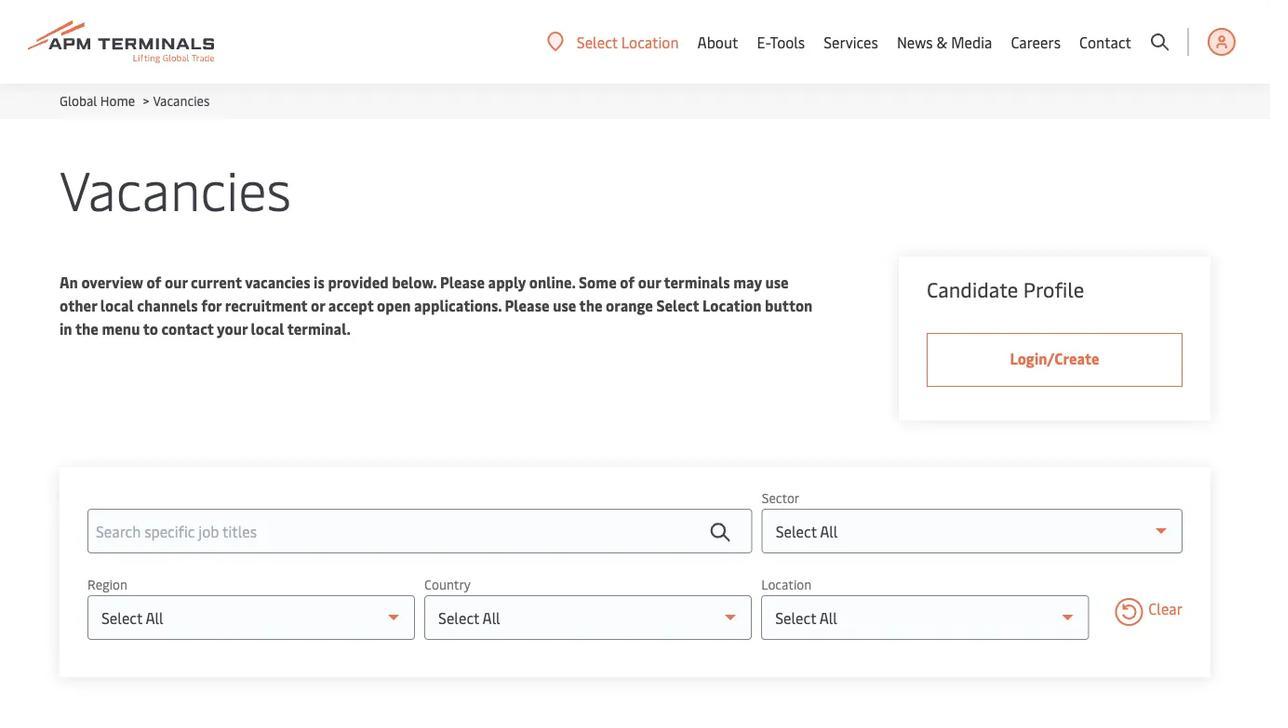 Task type: vqa. For each thing, say whether or not it's contained in the screenshot.
NEVER
no



Task type: locate. For each thing, give the bounding box(es) containing it.
0 vertical spatial select
[[577, 32, 618, 52]]

use up button
[[766, 272, 789, 292]]

1 vertical spatial please
[[505, 296, 550, 316]]

our up orange
[[638, 272, 661, 292]]

0 vertical spatial vacancies
[[153, 92, 210, 109]]

an overview of our current vacancies is provided below. please apply online. some of our terminals may use other local channels for recruitment or accept open applications.
[[60, 272, 789, 316]]

of up channels
[[147, 272, 161, 292]]

please down apply
[[505, 296, 550, 316]]

0 horizontal spatial select
[[577, 32, 618, 52]]

1 vertical spatial location
[[703, 296, 762, 316]]

the right in
[[75, 319, 99, 339]]

please up the "applications."
[[440, 272, 485, 292]]

other
[[60, 296, 97, 316]]

our
[[165, 272, 188, 292], [638, 272, 661, 292]]

please
[[440, 272, 485, 292], [505, 296, 550, 316]]

the
[[580, 296, 603, 316], [75, 319, 99, 339]]

0 horizontal spatial of
[[147, 272, 161, 292]]

clear
[[1149, 599, 1183, 619]]

2 our from the left
[[638, 272, 661, 292]]

online.
[[529, 272, 576, 292]]

1 vertical spatial vacancies
[[60, 151, 291, 224]]

1 vertical spatial the
[[75, 319, 99, 339]]

global home link
[[60, 92, 135, 109]]

select inside button
[[577, 32, 618, 52]]

local
[[100, 296, 134, 316], [251, 319, 284, 339]]

1 horizontal spatial the
[[580, 296, 603, 316]]

select
[[577, 32, 618, 52], [657, 296, 699, 316]]

1 horizontal spatial of
[[620, 272, 635, 292]]

contact button
[[1080, 0, 1132, 84]]

country
[[425, 576, 471, 593]]

0 vertical spatial local
[[100, 296, 134, 316]]

vacancies down >
[[60, 151, 291, 224]]

use inside please use the orange select location button in the menu to contact your local terminal.
[[553, 296, 576, 316]]

of
[[147, 272, 161, 292], [620, 272, 635, 292]]

location down sector
[[762, 576, 812, 593]]

1 vertical spatial use
[[553, 296, 576, 316]]

contact
[[161, 319, 214, 339]]

location
[[622, 32, 679, 52], [703, 296, 762, 316], [762, 576, 812, 593]]

0 vertical spatial please
[[440, 272, 485, 292]]

1 vertical spatial select
[[657, 296, 699, 316]]

or
[[311, 296, 325, 316]]

vacancies
[[153, 92, 210, 109], [60, 151, 291, 224]]

0 horizontal spatial please
[[440, 272, 485, 292]]

0 horizontal spatial local
[[100, 296, 134, 316]]

region
[[87, 576, 128, 593]]

2 of from the left
[[620, 272, 635, 292]]

0 horizontal spatial our
[[165, 272, 188, 292]]

1 horizontal spatial local
[[251, 319, 284, 339]]

use
[[766, 272, 789, 292], [553, 296, 576, 316]]

local down recruitment at left top
[[251, 319, 284, 339]]

local up menu
[[100, 296, 134, 316]]

0 horizontal spatial use
[[553, 296, 576, 316]]

2 vertical spatial location
[[762, 576, 812, 593]]

applications.
[[414, 296, 502, 316]]

below.
[[392, 272, 437, 292]]

candidate
[[927, 276, 1019, 303]]

1 horizontal spatial use
[[766, 272, 789, 292]]

vacancies right >
[[153, 92, 210, 109]]

1 our from the left
[[165, 272, 188, 292]]

news & media button
[[897, 0, 993, 84]]

global
[[60, 92, 97, 109]]

our up channels
[[165, 272, 188, 292]]

use inside an overview of our current vacancies is provided below. please apply online. some of our terminals may use other local channels for recruitment or accept open applications.
[[766, 272, 789, 292]]

1 horizontal spatial please
[[505, 296, 550, 316]]

apply
[[488, 272, 526, 292]]

0 vertical spatial location
[[622, 32, 679, 52]]

&
[[937, 32, 948, 52]]

1 vertical spatial local
[[251, 319, 284, 339]]

of up orange
[[620, 272, 635, 292]]

1 horizontal spatial select
[[657, 296, 699, 316]]

use down online.
[[553, 296, 576, 316]]

channels
[[137, 296, 198, 316]]

the down some on the top of page
[[580, 296, 603, 316]]

login/create
[[1010, 349, 1100, 369]]

location left about dropdown button at top
[[622, 32, 679, 52]]

your
[[217, 319, 248, 339]]

1 horizontal spatial our
[[638, 272, 661, 292]]

0 horizontal spatial the
[[75, 319, 99, 339]]

recruitment
[[225, 296, 308, 316]]

please inside please use the orange select location button in the menu to contact your local terminal.
[[505, 296, 550, 316]]

about button
[[698, 0, 739, 84]]

0 vertical spatial use
[[766, 272, 789, 292]]

e-tools button
[[757, 0, 805, 84]]

location down may
[[703, 296, 762, 316]]

provided
[[328, 272, 389, 292]]



Task type: describe. For each thing, give the bounding box(es) containing it.
select inside please use the orange select location button in the menu to contact your local terminal.
[[657, 296, 699, 316]]

text search text field
[[87, 509, 753, 554]]

overview
[[81, 272, 143, 292]]

terminals
[[664, 272, 730, 292]]

e-tools
[[757, 32, 805, 52]]

in
[[60, 319, 72, 339]]

services button
[[824, 0, 879, 84]]

to
[[143, 319, 158, 339]]

please use the orange select location button in the menu to contact your local terminal.
[[60, 296, 813, 339]]

tools
[[770, 32, 805, 52]]

vacancies
[[245, 272, 310, 292]]

about
[[698, 32, 739, 52]]

open
[[377, 296, 411, 316]]

news
[[897, 32, 933, 52]]

e-
[[757, 32, 770, 52]]

local inside an overview of our current vacancies is provided below. please apply online. some of our terminals may use other local channels for recruitment or accept open applications.
[[100, 296, 134, 316]]

0 vertical spatial the
[[580, 296, 603, 316]]

for
[[201, 296, 222, 316]]

media
[[952, 32, 993, 52]]

login/create link
[[927, 333, 1183, 387]]

local inside please use the orange select location button in the menu to contact your local terminal.
[[251, 319, 284, 339]]

home
[[100, 92, 135, 109]]

location inside button
[[622, 32, 679, 52]]

contact
[[1080, 32, 1132, 52]]

some
[[579, 272, 617, 292]]

services
[[824, 32, 879, 52]]

accept
[[328, 296, 374, 316]]

select location button
[[547, 31, 679, 52]]

clear button
[[1115, 599, 1183, 630]]

may
[[734, 272, 762, 292]]

orange
[[606, 296, 653, 316]]

menu
[[102, 319, 140, 339]]

news & media
[[897, 32, 993, 52]]

careers
[[1011, 32, 1061, 52]]

an
[[60, 272, 78, 292]]

select location
[[577, 32, 679, 52]]

global home > vacancies
[[60, 92, 210, 109]]

button
[[765, 296, 813, 316]]

current
[[191, 272, 242, 292]]

terminal.
[[287, 319, 351, 339]]

profile
[[1024, 276, 1085, 303]]

>
[[143, 92, 149, 109]]

sector
[[762, 489, 800, 507]]

candidate profile
[[927, 276, 1085, 303]]

is
[[314, 272, 325, 292]]

1 of from the left
[[147, 272, 161, 292]]

please inside an overview of our current vacancies is provided below. please apply online. some of our terminals may use other local channels for recruitment or accept open applications.
[[440, 272, 485, 292]]

careers button
[[1011, 0, 1061, 84]]

location inside please use the orange select location button in the menu to contact your local terminal.
[[703, 296, 762, 316]]



